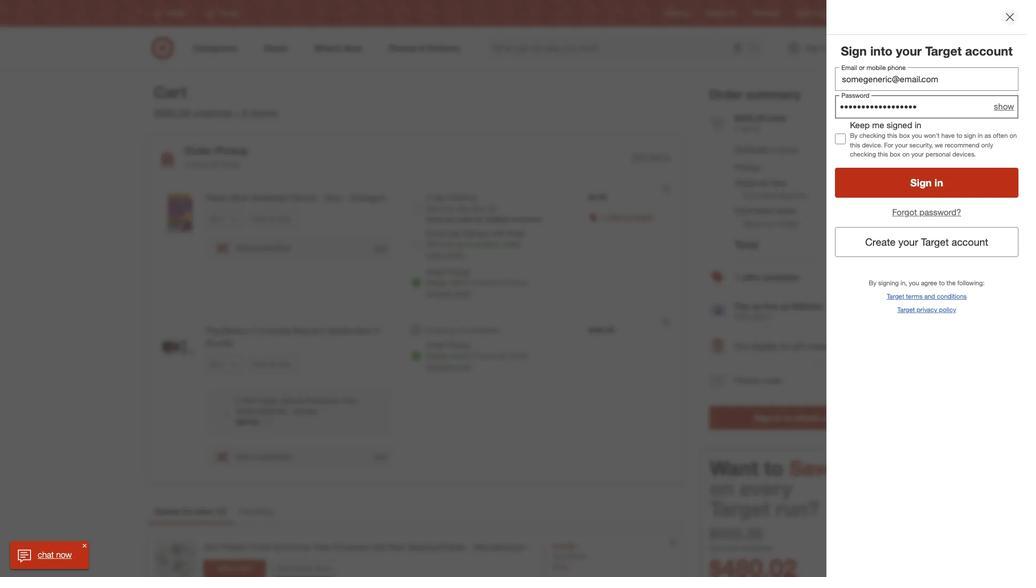 Task type: describe. For each thing, give the bounding box(es) containing it.
summary
[[746, 87, 801, 102]]

not
[[458, 326, 469, 335]]

finial
[[250, 543, 270, 553]]

same
[[426, 229, 445, 238]]

gift
[[793, 341, 806, 352]]

saved for later ( 1 )
[[155, 507, 226, 517]]

$555.03 for $555.03 total 2 items
[[735, 113, 765, 123]]

✕ button
[[81, 542, 89, 551]]

as down day
[[446, 240, 454, 249]]

won't
[[924, 132, 940, 140]]

5
[[251, 326, 256, 337]]

create your target account button
[[835, 227, 1019, 257]]

learn more button
[[426, 250, 464, 261]]

a for 1st add button from the bottom
[[252, 453, 256, 462]]

personal
[[926, 150, 951, 158]]

1 vertical spatial 1
[[735, 272, 740, 283]]

cart item ready to fulfill group containing raisin bran breakfast cereal - 24oz - kellogg's
[[148, 179, 683, 312]]

40ct plastic finial christmas tree ornament set pale teal/gold/slate - wondershop™ list item
[[148, 533, 684, 578]]

2 order pickup ready within 2 hours at pinole change store from the top
[[426, 341, 527, 371]]

on right often
[[1010, 132, 1017, 140]]

0 horizontal spatial 1
[[219, 507, 224, 517]]

2 hours from the top
[[477, 351, 496, 361]]

agree
[[921, 279, 937, 287]]

$52/mo.
[[793, 301, 824, 312]]

0 vertical spatial this
[[887, 132, 898, 140]]

at for first the change store button from the bottom
[[498, 351, 505, 361]]

favorites
[[239, 507, 273, 517]]

taxes
[[776, 206, 797, 216]]

kellogg's
[[350, 193, 385, 203]]

items)
[[778, 146, 798, 155]]

delivery
[[462, 229, 489, 238]]

items inside button
[[314, 565, 330, 573]]

2 inside 2 year video games protection plan ($450-$499.99) - allstate
[[236, 396, 240, 405]]

add a substitute for 1st add button from the top
[[236, 244, 291, 253]]

in left "check"
[[774, 413, 782, 424]]

0 horizontal spatial 1 offer available
[[601, 212, 654, 222]]

1 change from the top
[[426, 289, 452, 298]]

1 vertical spatial this
[[850, 141, 860, 149]]

bag
[[779, 191, 793, 200]]

reg
[[553, 553, 564, 561]]

fees
[[771, 177, 787, 188]]

$505.28 current subtotal
[[710, 525, 773, 554]]

2 inside $555.03 total 2 items
[[735, 124, 739, 133]]

save for later for console
[[254, 360, 291, 368]]

at inside the order pickup 2 items at pinole
[[211, 160, 218, 169]]

conditions
[[937, 293, 967, 301]]

save for breakfast
[[254, 215, 268, 223]]

search
[[745, 44, 771, 54]]

2 vertical spatial you
[[909, 279, 919, 287]]

we
[[935, 141, 943, 149]]

bundle
[[206, 338, 233, 349]]

free
[[863, 162, 880, 173]]

as inside keep me signed in by checking this box you won't have to sign in as often on this device. for your security, we recommend only checking this box on your personal devices.
[[985, 132, 991, 140]]

substitute for 1st add button from the top
[[258, 244, 291, 253]]

by inside keep me signed in by checking this box you won't have to sign in as often on this device. for your security, we recommend only checking this box on your personal devices.
[[850, 132, 858, 140]]

as down delivery
[[475, 240, 483, 249]]

What can we help you find? suggestions appear below search field
[[486, 36, 753, 60]]

as up affirm
[[752, 301, 762, 312]]

registry
[[665, 9, 689, 17]]

$505.28 for $505.28
[[849, 145, 880, 155]]

not eligible for gift message
[[735, 341, 843, 352]]

for left gift
[[781, 341, 791, 352]]

target inside button
[[921, 236, 949, 248]]

pickup inside the order pickup 2 items at pinole
[[215, 145, 248, 157]]

order down shipping
[[426, 341, 445, 350]]

weekly ad link
[[706, 9, 736, 18]]

same day delivery with shipt get it as soon as 6pm today learn more
[[426, 229, 525, 260]]

$505.28 for $505.28 subtotal
[[154, 107, 190, 119]]

you inside keep me signed in by checking this box you won't have to sign in as often on this device. for your security, we recommend only checking this box on your personal devices.
[[912, 132, 922, 140]]

day
[[433, 193, 445, 202]]

often
[[993, 132, 1008, 140]]

every
[[740, 477, 792, 502]]

sign for sign into your target account
[[841, 43, 867, 58]]

sign
[[964, 132, 976, 140]]

sign for sign in
[[910, 177, 932, 189]]

low
[[764, 301, 778, 312]]

store pickup radio for first the change store button from the bottom
[[411, 351, 422, 362]]

save for later for breakfast
[[254, 215, 291, 223]]

by signing in, you agree to the following:
[[869, 279, 985, 287]]

94564
[[778, 219, 799, 229]]

tomorrow
[[512, 216, 542, 224]]

later for console
[[279, 360, 291, 368]]

1 horizontal spatial offer
[[742, 272, 761, 283]]

eligible
[[751, 341, 778, 352]]

$555.03 total 2 items
[[735, 113, 786, 133]]

as right "low"
[[781, 301, 790, 312]]

target inside want to save 5% on every target run?
[[710, 497, 770, 522]]

estimated bag fee
[[744, 191, 807, 200]]

message
[[808, 341, 843, 352]]

current
[[710, 544, 739, 554]]

for down breakfast on the top
[[269, 215, 277, 223]]

0 vertical spatial checking
[[860, 132, 886, 140]]

estimated taxes based on 94564
[[735, 206, 799, 229]]

when
[[426, 216, 443, 224]]

2 horizontal spatial available
[[764, 272, 799, 283]]

man
[[356, 326, 372, 337]]

total
[[768, 113, 786, 123]]

password?
[[920, 207, 961, 218]]

account inside button
[[952, 236, 988, 248]]

cart item ready to fulfill group containing playstation 5 console marvel's spider-man 2 bundle
[[148, 312, 683, 482]]

save for console
[[254, 360, 268, 368]]

- inside "link"
[[468, 543, 471, 553]]

add a substitute for 1st add button from the bottom
[[236, 453, 291, 462]]

6pm
[[485, 240, 500, 249]]

(
[[216, 507, 219, 517]]

breakfast
[[252, 193, 288, 203]]

redcard link
[[753, 9, 779, 18]]

chat now dialog
[[10, 542, 89, 570]]

pickup down shipping not available
[[447, 341, 470, 350]]

2 vertical spatial later
[[196, 507, 214, 517]]

ornament
[[332, 543, 371, 553]]

0 horizontal spatial offer
[[607, 212, 623, 222]]

following:
[[958, 279, 985, 287]]

order up $555.03 total 2 items
[[709, 87, 743, 102]]

2 vertical spatial this
[[878, 150, 888, 158]]

$1.00 button
[[859, 175, 880, 191]]

order inside the order pickup 2 items at pinole
[[185, 145, 212, 157]]

cereal
[[291, 193, 316, 203]]

only
[[981, 141, 993, 149]]

affirm image left pay
[[711, 305, 725, 316]]

console
[[259, 326, 290, 337]]

0 vertical spatial 1 offer available button
[[601, 212, 654, 223]]

on down security,
[[903, 150, 910, 158]]

1 vertical spatial checking
[[850, 150, 876, 158]]

order down learn
[[426, 268, 445, 277]]

1 horizontal spatial 1
[[601, 212, 605, 222]]

create your target account
[[865, 236, 988, 248]]

2 year video games protection plan ($450-$499.99) - allstate
[[236, 396, 357, 416]]

security,
[[910, 141, 933, 149]]

2-day shipping get it by sat, nov 18 when you order by 12:00pm tomorrow
[[426, 193, 542, 224]]

promo code
[[735, 376, 782, 387]]

$499.99
[[588, 326, 615, 335]]

raisin bran breakfast cereal - 24oz - kellogg's image
[[157, 192, 200, 235]]

1 vertical spatial by
[[869, 279, 877, 287]]

store pickup radio for second the change store button from the bottom of the page
[[411, 278, 422, 288]]

target privacy policy link
[[897, 305, 956, 315]]

pinole for first the change store button from the bottom
[[507, 351, 527, 361]]

1 offer available inside 1 offer available button
[[735, 272, 799, 283]]

registry link
[[665, 9, 689, 18]]

estimated for taxes
[[735, 206, 774, 216]]

0 horizontal spatial subtotal
[[193, 107, 233, 119]]

- left 24oz
[[318, 193, 321, 203]]

with
[[735, 313, 750, 322]]

the
[[947, 279, 956, 287]]

pickup down more
[[447, 268, 470, 277]]

me
[[872, 120, 884, 130]]

teal/gold/slate
[[407, 543, 466, 553]]

it inside same day delivery with shipt get it as soon as 6pm today learn more
[[440, 240, 444, 249]]

recommend
[[945, 141, 980, 149]]

to left "check"
[[784, 413, 792, 424]]

$505.28 for $505.28 current subtotal
[[710, 525, 763, 544]]

$5.29
[[588, 193, 607, 202]]

check
[[795, 413, 819, 424]]

order pickup 2 items at pinole
[[185, 145, 248, 169]]

0 vertical spatial available
[[625, 212, 654, 222]]

2 ready from the top
[[426, 351, 447, 361]]

out
[[822, 413, 835, 424]]



Task type: locate. For each thing, give the bounding box(es) containing it.
$505.28 inside $505.28 current subtotal
[[710, 525, 763, 544]]

0 vertical spatial within
[[449, 278, 469, 287]]

sign in button
[[835, 168, 1019, 198]]

0 vertical spatial order pickup ready within 2 hours at pinole change store
[[426, 268, 527, 298]]

estimated for bag
[[744, 191, 777, 200]]

0 horizontal spatial by
[[446, 204, 454, 214]]

0 vertical spatial a
[[252, 244, 256, 253]]

$555.03 for $555.03
[[843, 239, 880, 251]]

40ct
[[203, 543, 220, 553]]

on inside want to save 5% on every target run?
[[710, 477, 734, 502]]

0 vertical spatial save for later
[[254, 215, 291, 223]]

0 vertical spatial add a substitute
[[236, 244, 291, 253]]

1 store from the top
[[454, 289, 471, 298]]

1 horizontal spatial sign
[[841, 43, 867, 58]]

$10.50
[[553, 543, 575, 552]]

pinole for second the change store button from the bottom of the page
[[507, 278, 527, 287]]

a down breakfast on the top
[[252, 244, 256, 253]]

hours down shipping not available
[[477, 351, 496, 361]]

your inside button
[[899, 236, 918, 248]]

video
[[259, 396, 278, 405]]

0 vertical spatial save
[[254, 215, 268, 223]]

shipping
[[426, 326, 456, 335]]

within
[[449, 278, 469, 287], [449, 351, 469, 361]]

subtotal
[[735, 145, 767, 155]]

forgot password?
[[892, 207, 961, 218]]

1 vertical spatial store pickup radio
[[411, 351, 422, 362]]

2 up subtotal
[[735, 124, 739, 133]]

1 horizontal spatial $505.28
[[710, 525, 763, 544]]

on left the every
[[710, 477, 734, 502]]

learn
[[426, 250, 445, 260]]

0 vertical spatial pinole
[[220, 160, 240, 169]]

get inside same day delivery with shipt get it as soon as 6pm today learn more
[[426, 240, 438, 249]]

1 save for later from the top
[[254, 215, 291, 223]]

ready
[[426, 278, 447, 287], [426, 351, 447, 361]]

redcard
[[753, 9, 779, 17]]

code
[[763, 376, 782, 387]]

by left signing
[[869, 279, 877, 287]]

order down $505.28 subtotal
[[185, 145, 212, 157]]

2 substitute from the top
[[258, 453, 291, 462]]

2 horizontal spatial sign
[[910, 177, 932, 189]]

substitute
[[258, 244, 291, 253], [258, 453, 291, 462]]

- left "wondershop™"
[[468, 543, 471, 553]]

later down raisin bran breakfast cereal - 24oz - kellogg's on the left of page
[[279, 215, 291, 223]]

none checkbox inside sign into your target account dialog
[[835, 134, 846, 144]]

privacy
[[917, 306, 937, 314]]

estimated up based
[[735, 206, 774, 216]]

affirm image
[[709, 304, 727, 321], [711, 305, 725, 316]]

2 cart item ready to fulfill group from the top
[[148, 312, 683, 482]]

playstation 5 console marvel's spider-man 2 bundle link
[[206, 325, 394, 350]]

1 vertical spatial add button
[[373, 452, 388, 462]]

as up 'only'
[[985, 132, 991, 140]]

1 vertical spatial pinole
[[507, 278, 527, 287]]

offer
[[607, 212, 623, 222], [742, 272, 761, 283]]

within down shipping not available
[[449, 351, 469, 361]]

2 vertical spatial save
[[790, 457, 836, 481]]

save for later
[[254, 215, 291, 223], [254, 360, 291, 368]]

hours down 6pm
[[477, 278, 496, 287]]

(2
[[770, 146, 776, 155]]

save for later button down breakfast on the top
[[249, 211, 296, 228]]

your down security,
[[912, 150, 924, 158]]

your
[[896, 43, 922, 58], [895, 141, 908, 149], [912, 150, 924, 158], [899, 236, 918, 248]]

in down personal
[[935, 177, 943, 189]]

box down the for
[[890, 150, 901, 158]]

1 vertical spatial subtotal
[[741, 544, 773, 554]]

sign up the forgot password? link
[[910, 177, 932, 189]]

later
[[279, 215, 291, 223], [279, 360, 291, 368], [196, 507, 214, 517]]

0 vertical spatial box
[[899, 132, 910, 140]]

1 order pickup ready within 2 hours at pinole change store from the top
[[426, 268, 527, 298]]

2 right $505.28 subtotal
[[242, 107, 248, 119]]

target privacy policy
[[897, 306, 956, 314]]

on
[[1010, 132, 1017, 140], [903, 150, 910, 158], [767, 219, 776, 229], [710, 477, 734, 502]]

to left cart
[[231, 565, 238, 573]]

1 vertical spatial save
[[254, 360, 268, 368]]

by left sat,
[[446, 204, 454, 214]]

0 vertical spatial hours
[[477, 278, 496, 287]]

add to cart button
[[203, 561, 266, 578]]

shop similar items button
[[272, 561, 335, 578]]

1 hours from the top
[[477, 278, 496, 287]]

1 vertical spatial $505.28
[[849, 145, 880, 155]]

2 down same day delivery with shipt get it as soon as 6pm today learn more
[[471, 278, 475, 287]]

within down more
[[449, 278, 469, 287]]

based
[[744, 219, 765, 229]]

weekly
[[706, 9, 727, 17]]

save inside want to save 5% on every target run?
[[790, 457, 836, 481]]

None radio
[[411, 203, 422, 214], [411, 240, 422, 251], [411, 203, 422, 214], [411, 240, 422, 251]]

games
[[280, 396, 304, 405]]

0 horizontal spatial available
[[471, 326, 500, 335]]

1 horizontal spatial 1 offer available button
[[709, 261, 880, 295]]

None radio
[[411, 325, 422, 336]]

get up learn
[[426, 240, 438, 249]]

change up shipping
[[426, 289, 452, 298]]

1 horizontal spatial by
[[475, 216, 483, 224]]

weekly ad
[[706, 9, 736, 17]]

later left (
[[196, 507, 214, 517]]

1 left favorites
[[219, 507, 224, 517]]

to inside '40ct plastic finial christmas tree ornament set pale teal/gold/slate - wondershop™' list item
[[231, 565, 238, 573]]

sale
[[553, 562, 567, 572]]

2 vertical spatial at
[[498, 351, 505, 361]]

store up shipping not available
[[454, 289, 471, 298]]

at
[[211, 160, 218, 169], [498, 278, 505, 287], [498, 351, 505, 361]]

2 vertical spatial available
[[471, 326, 500, 335]]

1 vertical spatial hours
[[477, 351, 496, 361]]

ready down shipping
[[426, 351, 447, 361]]

want to save 5% on every target run?
[[710, 457, 873, 522]]

in right sign
[[978, 132, 983, 140]]

change store button up shipping
[[426, 288, 471, 299]]

sign in to check out
[[754, 413, 835, 424]]

0 vertical spatial you
[[912, 132, 922, 140]]

at for second the change store button from the bottom of the page
[[498, 278, 505, 287]]

2 horizontal spatial $505.28
[[849, 145, 880, 155]]

regional fees
[[735, 177, 787, 188]]

keep me signed in by checking this box you won't have to sign in as often on this device. for your security, we recommend only checking this box on your personal devices.
[[850, 120, 1017, 158]]

1 vertical spatial sign
[[910, 177, 932, 189]]

✕
[[83, 543, 87, 549]]

0 vertical spatial offer
[[607, 212, 623, 222]]

add inside add to cart button
[[217, 565, 230, 573]]

2 get from the top
[[426, 240, 438, 249]]

subtotal right current at the right bottom of the page
[[741, 544, 773, 554]]

your right the for
[[895, 141, 908, 149]]

2 change store button from the top
[[426, 362, 471, 372]]

1 vertical spatial ready
[[426, 351, 447, 361]]

you inside 2-day shipping get it by sat, nov 18 when you order by 12:00pm tomorrow
[[444, 216, 455, 224]]

2 inside playstation 5 console marvel's spider-man 2 bundle
[[375, 326, 380, 337]]

none text field inside sign into your target account dialog
[[835, 67, 1019, 91]]

by
[[446, 204, 454, 214], [475, 216, 483, 224]]

1 vertical spatial $555.03
[[843, 239, 880, 251]]

order summary
[[709, 87, 801, 102]]

1 vertical spatial at
[[498, 278, 505, 287]]

1 vertical spatial a
[[252, 453, 256, 462]]

a for 1st add button from the top
[[252, 244, 256, 253]]

save for later down the console
[[254, 360, 291, 368]]

fee
[[795, 191, 807, 200]]

0 vertical spatial store pickup radio
[[411, 278, 422, 288]]

1 ready from the top
[[426, 278, 447, 287]]

for
[[884, 141, 893, 149]]

1 change store button from the top
[[426, 288, 471, 299]]

pickup down 2 items
[[215, 145, 248, 157]]

hours
[[477, 278, 496, 287], [477, 351, 496, 361]]

this down the for
[[878, 150, 888, 158]]

pinole inside the order pickup 2 items at pinole
[[220, 160, 240, 169]]

2 add a substitute from the top
[[236, 453, 291, 462]]

you up security,
[[912, 132, 922, 140]]

2 store pickup radio from the top
[[411, 351, 422, 362]]

playstation 5 console marvel's spider-man 2 bundle
[[206, 326, 380, 349]]

by
[[850, 132, 858, 140], [869, 279, 877, 287]]

2 vertical spatial $505.28
[[710, 525, 763, 544]]

0 vertical spatial at
[[211, 160, 218, 169]]

save down '5'
[[254, 360, 268, 368]]

checking up the device.
[[860, 132, 886, 140]]

- right 24oz
[[345, 193, 348, 203]]

get up when
[[426, 204, 438, 214]]

on inside estimated taxes based on 94564
[[767, 219, 776, 229]]

affirm image left with
[[709, 304, 727, 321]]

0 vertical spatial ready
[[426, 278, 447, 287]]

2 down shipping not available
[[471, 351, 475, 361]]

target circle
[[796, 9, 832, 17]]

store down shipping not available
[[454, 362, 471, 371]]

add
[[236, 244, 249, 253], [373, 244, 387, 253], [236, 453, 249, 462], [373, 453, 387, 462], [217, 565, 230, 573]]

today
[[502, 240, 521, 249]]

for down the console
[[269, 360, 277, 368]]

favorites link
[[233, 502, 280, 524]]

1 vertical spatial change store button
[[426, 362, 471, 372]]

ad
[[728, 9, 736, 17]]

by down nov
[[475, 216, 483, 224]]

0 vertical spatial change store button
[[426, 288, 471, 299]]

allstate
[[293, 407, 317, 416]]

- inside 2 year video games protection plan ($450-$499.99) - allstate
[[288, 407, 291, 416]]

have
[[941, 132, 955, 140]]

checking
[[860, 132, 886, 140], [850, 150, 876, 158]]

order
[[457, 216, 474, 224]]

1 horizontal spatial available
[[625, 212, 654, 222]]

1 vertical spatial you
[[444, 216, 455, 224]]

$69.00
[[236, 418, 258, 427]]

1 vertical spatial cart item ready to fulfill group
[[148, 312, 683, 482]]

it
[[440, 204, 444, 214], [440, 240, 444, 249]]

your right into
[[896, 43, 922, 58]]

0 vertical spatial $555.03
[[735, 113, 765, 123]]

$10.50 reg $15.00 sale
[[553, 543, 585, 572]]

add to cart
[[217, 565, 252, 573]]

items inside $555.03 total 2 items
[[741, 124, 760, 133]]

checking down the device.
[[850, 150, 876, 158]]

pickup up regional
[[735, 162, 761, 173]]

you right "in,"
[[909, 279, 919, 287]]

at up the raisin
[[211, 160, 218, 169]]

1 offer available button up $52/mo.
[[709, 261, 880, 295]]

order pickup ready within 2 hours at pinole change store down not
[[426, 341, 527, 371]]

policy
[[939, 306, 956, 314]]

devices.
[[953, 150, 976, 158]]

later for breakfast
[[279, 215, 291, 223]]

cart item ready to fulfill group
[[148, 179, 683, 312], [148, 312, 683, 482]]

1 vertical spatial change
[[426, 362, 452, 371]]

1 substitute from the top
[[258, 244, 291, 253]]

1 save for later button from the top
[[249, 211, 296, 228]]

$555.03 inside $555.03 total 2 items
[[735, 113, 765, 123]]

2 add button from the top
[[373, 452, 388, 462]]

on left 94564
[[767, 219, 776, 229]]

1 a from the top
[[252, 244, 256, 253]]

1 vertical spatial get
[[426, 240, 438, 249]]

0 vertical spatial $505.28
[[154, 107, 190, 119]]

substitute down breakfast on the top
[[258, 244, 291, 253]]

1 up pay
[[735, 272, 740, 283]]

$1.00
[[859, 177, 880, 188]]

None checkbox
[[835, 134, 846, 144]]

1 vertical spatial offer
[[742, 272, 761, 283]]

0 vertical spatial store
[[454, 289, 471, 298]]

show
[[994, 101, 1014, 112]]

playstation 5 console marvel&#39;s spider-man 2 bundle image
[[157, 325, 200, 368]]

2 inside the order pickup 2 items at pinole
[[185, 160, 189, 169]]

40ct plastic finial christmas tree ornament set pale teal/gold/slate - wondershop&#8482; image
[[154, 540, 197, 578]]

1 it from the top
[[440, 204, 444, 214]]

subtotal up the order pickup 2 items at pinole
[[193, 107, 233, 119]]

1 vertical spatial available
[[764, 272, 799, 283]]

0 vertical spatial get
[[426, 204, 438, 214]]

target
[[796, 9, 814, 17], [925, 43, 962, 58], [921, 236, 949, 248], [887, 293, 904, 301], [897, 306, 915, 314], [710, 497, 770, 522]]

- down games
[[288, 407, 291, 416]]

1 add button from the top
[[373, 243, 388, 253]]

create
[[865, 236, 896, 248]]

get
[[426, 204, 438, 214], [426, 240, 438, 249]]

40ct plastic finial christmas tree ornament set pale teal/gold/slate - wondershop™
[[203, 543, 527, 553]]

2 change from the top
[[426, 362, 452, 371]]

save for later button down the console
[[249, 356, 296, 373]]

1 vertical spatial order pickup ready within 2 hours at pinole change store
[[426, 341, 527, 371]]

2 save for later button from the top
[[249, 356, 296, 373]]

in right the signed
[[915, 120, 921, 130]]

items inside the order pickup 2 items at pinole
[[191, 160, 209, 169]]

chat
[[38, 550, 54, 561]]

1 horizontal spatial $555.03
[[843, 239, 880, 251]]

2 store from the top
[[454, 362, 471, 371]]

Store pickup radio
[[411, 278, 422, 288], [411, 351, 422, 362]]

None text field
[[835, 67, 1019, 91]]

estimated
[[744, 191, 777, 200], [735, 206, 774, 216]]

1 offer available button down the $5.29 on the right of page
[[601, 212, 654, 223]]

1 horizontal spatial by
[[869, 279, 877, 287]]

promo
[[735, 376, 760, 387]]

2 a from the top
[[252, 453, 256, 462]]

sign left into
[[841, 43, 867, 58]]

1 vertical spatial substitute
[[258, 453, 291, 462]]

0 vertical spatial subtotal
[[193, 107, 233, 119]]

1 vertical spatial box
[[890, 150, 901, 158]]

1 vertical spatial save for later
[[254, 360, 291, 368]]

to right want
[[764, 457, 784, 481]]

change down shipping
[[426, 362, 452, 371]]

40ct plastic finial christmas tree ornament set pale teal/gold/slate - wondershop™ link
[[203, 542, 527, 554]]

1 within from the top
[[449, 278, 469, 287]]

account
[[965, 43, 1013, 58], [952, 236, 988, 248]]

0 horizontal spatial $555.03
[[735, 113, 765, 123]]

in,
[[901, 279, 907, 287]]

$555.03 down order summary
[[735, 113, 765, 123]]

1 store pickup radio from the top
[[411, 278, 422, 288]]

1 vertical spatial estimated
[[735, 206, 774, 216]]

this up the for
[[887, 132, 898, 140]]

1 vertical spatial by
[[475, 216, 483, 224]]

Service plan checkbox
[[217, 408, 227, 418]]

pinole
[[220, 160, 240, 169], [507, 278, 527, 287], [507, 351, 527, 361]]

a down $69.00
[[252, 453, 256, 462]]

cart
[[239, 565, 252, 573]]

1 vertical spatial store
[[454, 362, 471, 371]]

it inside 2-day shipping get it by sat, nov 18 when you order by 12:00pm tomorrow
[[440, 204, 444, 214]]

save up run?
[[790, 457, 836, 481]]

0 horizontal spatial 1 offer available button
[[601, 212, 654, 223]]

$555.03 up signing
[[843, 239, 880, 251]]

1 get from the top
[[426, 204, 438, 214]]

to inside want to save 5% on every target run?
[[764, 457, 784, 481]]

it down day
[[440, 204, 444, 214]]

shipping
[[447, 193, 476, 202]]

substitute for 1st add button from the bottom
[[258, 453, 291, 462]]

0 vertical spatial estimated
[[744, 191, 777, 200]]

in
[[915, 120, 921, 130], [978, 132, 983, 140], [935, 177, 943, 189], [774, 413, 782, 424]]

to left the
[[939, 279, 945, 287]]

change store button down shipping
[[426, 362, 471, 372]]

save for later button for console
[[249, 356, 296, 373]]

0 vertical spatial 1
[[601, 212, 605, 222]]

to
[[957, 132, 962, 140], [939, 279, 945, 287], [784, 413, 792, 424], [764, 457, 784, 481], [231, 565, 238, 573]]

2 left year
[[236, 396, 240, 405]]

as
[[985, 132, 991, 140], [446, 240, 454, 249], [475, 240, 483, 249], [752, 301, 762, 312], [781, 301, 790, 312]]

sign for sign in to check out
[[754, 413, 772, 424]]

order
[[709, 87, 743, 102], [185, 145, 212, 157], [426, 268, 445, 277], [426, 341, 445, 350]]

this left the device.
[[850, 141, 860, 149]]

1 vertical spatial 1 offer available button
[[709, 261, 880, 295]]

for right the saved
[[182, 507, 193, 517]]

for
[[269, 215, 277, 223], [781, 341, 791, 352], [269, 360, 277, 368], [182, 507, 193, 517]]

by down keep
[[850, 132, 858, 140]]

it up learn more button
[[440, 240, 444, 249]]

none password field inside sign into your target account dialog
[[835, 95, 1019, 119]]

0 vertical spatial sign
[[841, 43, 867, 58]]

1 horizontal spatial 1 offer available
[[735, 272, 799, 283]]

0 vertical spatial save for later button
[[249, 211, 296, 228]]

save for later button for breakfast
[[249, 211, 296, 228]]

0 vertical spatial change
[[426, 289, 452, 298]]

2 it from the top
[[440, 240, 444, 249]]

0 vertical spatial later
[[279, 215, 291, 223]]

18
[[487, 204, 495, 214]]

2 vertical spatial 1
[[219, 507, 224, 517]]

1 vertical spatial account
[[952, 236, 988, 248]]

to inside keep me signed in by checking this box you won't have to sign in as often on this device. for your security, we recommend only checking this box on your personal devices.
[[957, 132, 962, 140]]

save down breakfast on the top
[[254, 215, 268, 223]]

1 vertical spatial add a substitute
[[236, 453, 291, 462]]

0 vertical spatial account
[[965, 43, 1013, 58]]

you up day
[[444, 216, 455, 224]]

0 vertical spatial it
[[440, 204, 444, 214]]

1 vertical spatial it
[[440, 240, 444, 249]]

plan
[[342, 396, 357, 405]]

save for later down breakfast on the top
[[254, 215, 291, 223]]

chat now button
[[10, 542, 89, 570]]

2 within from the top
[[449, 351, 469, 361]]

)
[[224, 507, 226, 517]]

1 vertical spatial save for later button
[[249, 356, 296, 373]]

0 vertical spatial substitute
[[258, 244, 291, 253]]

0 horizontal spatial sign
[[754, 413, 772, 424]]

2 save for later from the top
[[254, 360, 291, 368]]

None password field
[[835, 95, 1019, 119]]

substitute down $69.00
[[258, 453, 291, 462]]

1 vertical spatial 1 offer available
[[735, 272, 799, 283]]

1 offer available up "low"
[[735, 272, 799, 283]]

sign down promo code
[[754, 413, 772, 424]]

0 vertical spatial by
[[446, 204, 454, 214]]

want
[[710, 457, 759, 481]]

0 horizontal spatial $505.28
[[154, 107, 190, 119]]

to up recommend
[[957, 132, 962, 140]]

add a substitute down $69.00
[[236, 453, 291, 462]]

1 add a substitute from the top
[[236, 244, 291, 253]]

ready down learn
[[426, 278, 447, 287]]

subtotal inside $505.28 current subtotal
[[741, 544, 773, 554]]

later down playstation 5 console marvel's spider-man 2 bundle
[[279, 360, 291, 368]]

year
[[242, 396, 257, 405]]

2 vertical spatial sign
[[754, 413, 772, 424]]

2 horizontal spatial 1
[[735, 272, 740, 283]]

get inside 2-day shipping get it by sat, nov 18 when you order by 12:00pm tomorrow
[[426, 204, 438, 214]]

2 vertical spatial pinole
[[507, 351, 527, 361]]

at down shipping not available
[[498, 351, 505, 361]]

0 vertical spatial add button
[[373, 243, 388, 253]]

sign into your target account dialog
[[827, 0, 1027, 578]]

1 cart item ready to fulfill group from the top
[[148, 179, 683, 312]]

now
[[56, 550, 72, 561]]

you
[[912, 132, 922, 140], [444, 216, 455, 224], [909, 279, 919, 287]]

estimated inside estimated taxes based on 94564
[[735, 206, 774, 216]]

at down 6pm
[[498, 278, 505, 287]]



Task type: vqa. For each thing, say whether or not it's contained in the screenshot.
$505.28 corresponding to $505.28 subtotal
yes



